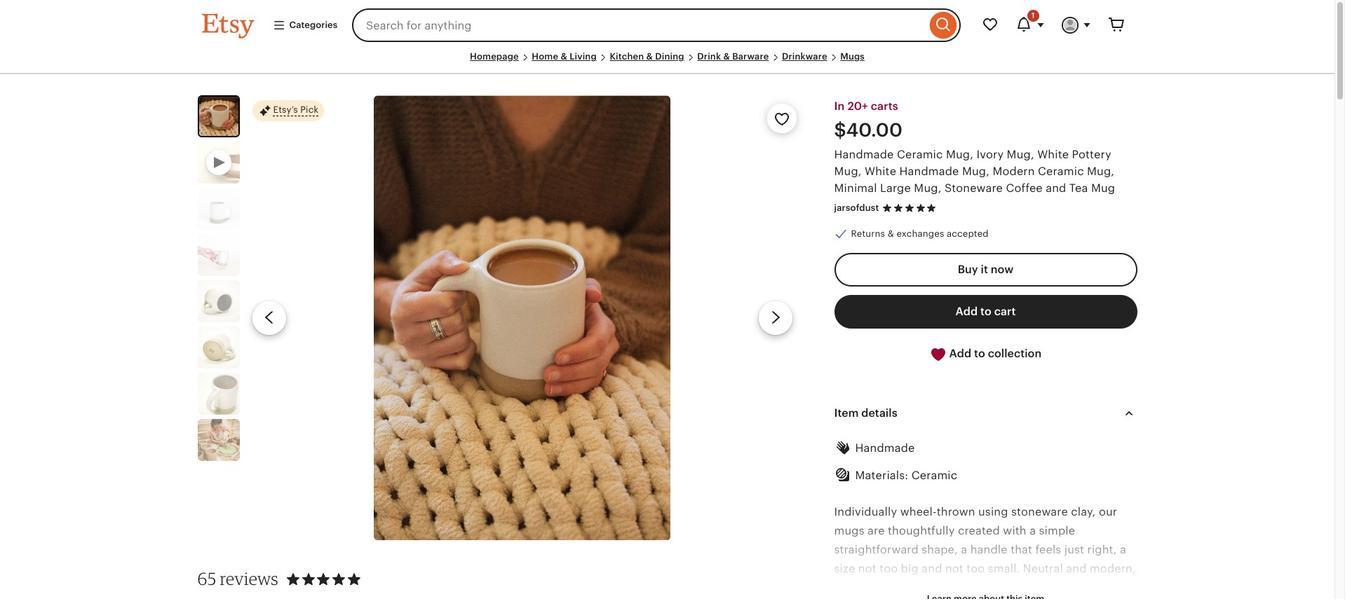 Task type: describe. For each thing, give the bounding box(es) containing it.
ivory
[[977, 148, 1004, 162]]

mug, up mug in the right of the page
[[1087, 165, 1115, 178]]

kitchen & dining
[[610, 51, 684, 62]]

homepage link
[[470, 51, 519, 62]]

0 horizontal spatial with
[[1003, 525, 1027, 538]]

stoneware
[[945, 182, 1003, 195]]

handmade for handmade ceramic mug, ivory mug, white pottery mug, white handmade mug, modern ceramic mug, minimal large mug, stoneware coffee and tea mug
[[834, 148, 894, 162]]

1 not from the left
[[858, 563, 877, 576]]

handmade for handmade
[[855, 442, 915, 455]]

& for drink
[[724, 51, 730, 62]]

mug, left ivory
[[946, 148, 974, 162]]

jarsofdust
[[834, 203, 879, 213]]

now
[[991, 263, 1014, 277]]

& for returns
[[888, 229, 894, 239]]

big
[[901, 563, 919, 576]]

handmade ceramic mug ivory mug white pottery mug white image 2 image
[[197, 188, 240, 230]]

item details
[[834, 407, 898, 420]]

2 too from the left
[[967, 563, 985, 576]]

individually
[[834, 505, 897, 519]]

buy it now button
[[834, 253, 1137, 287]]

to for collection
[[974, 347, 985, 361]]

open
[[914, 582, 942, 595]]

2 horizontal spatial a
[[1120, 544, 1126, 557]]

add for add to cart
[[956, 305, 978, 319]]

straightforward
[[834, 544, 919, 557]]

and inside handmade ceramic mug, ivory mug, white pottery mug, white handmade mug, modern ceramic mug, minimal large mug, stoneware coffee and tea mug
[[1046, 182, 1067, 195]]

small.
[[988, 563, 1020, 576]]

65
[[197, 569, 216, 590]]

handmade ceramic mug ivory mug white pottery mug white image 7 image
[[197, 420, 240, 462]]

mug, up stoneware
[[962, 165, 990, 178]]

homepage
[[470, 51, 519, 62]]

drink & barware
[[698, 51, 769, 62]]

home & living
[[532, 51, 597, 62]]

accepted
[[947, 229, 989, 239]]

20+
[[848, 100, 868, 113]]

large
[[880, 182, 911, 195]]

menu bar containing homepage
[[202, 51, 1133, 74]]

reviews
[[220, 569, 278, 590]]

65 reviews
[[197, 569, 278, 590]]

stoneware
[[1012, 505, 1068, 519]]

1 horizontal spatial with
[[1030, 582, 1054, 595]]

and down just
[[1066, 563, 1087, 576]]

0 vertical spatial white
[[1038, 148, 1069, 162]]

add to cart button
[[834, 296, 1137, 329]]

individually wheel-thrown using stoneware clay, our mugs are thoughtfully created with a simple straightforward shape, a handle that feels just right, a size not too big and not too small. neutral and modern, it's perfect for open shelves, coffee with friends
[[834, 505, 1136, 600]]

2 not from the left
[[946, 563, 964, 576]]

our
[[1099, 505, 1118, 519]]

created
[[958, 525, 1000, 538]]

carts
[[871, 100, 899, 113]]

in 20+ carts $40.00
[[834, 100, 903, 141]]

mugs
[[834, 525, 865, 538]]

returns
[[851, 229, 885, 239]]

kitchen
[[610, 51, 644, 62]]

home
[[532, 51, 559, 62]]

modern,
[[1090, 563, 1136, 576]]

it
[[981, 263, 988, 277]]

categories
[[289, 20, 337, 30]]

that
[[1011, 544, 1033, 557]]

thoughtfully
[[888, 525, 955, 538]]

Search for anything text field
[[352, 8, 926, 42]]

using
[[979, 505, 1008, 519]]

shape,
[[922, 544, 958, 557]]

details
[[862, 407, 898, 420]]

1 button
[[1007, 8, 1053, 42]]

categories banner
[[176, 0, 1158, 51]]

ceramic for handmade ceramic mug, ivory mug, white pottery mug, white handmade mug, modern ceramic mug, minimal large mug, stoneware coffee and tea mug
[[897, 148, 943, 162]]

1 vertical spatial ceramic
[[1038, 165, 1084, 178]]

shelves,
[[945, 582, 989, 595]]

living
[[570, 51, 597, 62]]

1
[[1032, 11, 1035, 20]]

1 too from the left
[[880, 563, 898, 576]]

pottery
[[1072, 148, 1112, 162]]

etsy's
[[273, 105, 298, 115]]

for
[[895, 582, 911, 595]]

dining
[[655, 51, 684, 62]]

pick
[[300, 105, 319, 115]]

handmade ceramic mug ivory mug white pottery mug white image 6 image
[[197, 373, 240, 415]]

item
[[834, 407, 859, 420]]



Task type: vqa. For each thing, say whether or not it's contained in the screenshot.
modern,
yes



Task type: locate. For each thing, give the bounding box(es) containing it.
& right home
[[561, 51, 567, 62]]

mugs link
[[841, 51, 865, 62]]

2 vertical spatial ceramic
[[912, 470, 958, 483]]

size
[[834, 563, 855, 576]]

feels
[[1036, 544, 1062, 557]]

1 vertical spatial add
[[950, 347, 972, 361]]

collection
[[988, 347, 1042, 361]]

& for home
[[561, 51, 567, 62]]

$40.00
[[834, 119, 903, 141]]

and up open
[[922, 563, 942, 576]]

handmade
[[834, 148, 894, 162], [900, 165, 959, 178], [855, 442, 915, 455]]

add left cart
[[956, 305, 978, 319]]

add for add to collection
[[950, 347, 972, 361]]

1 vertical spatial to
[[974, 347, 985, 361]]

mug
[[1091, 182, 1115, 195]]

buy
[[958, 263, 978, 277]]

mug,
[[946, 148, 974, 162], [1007, 148, 1034, 162], [834, 165, 862, 178], [962, 165, 990, 178], [1087, 165, 1115, 178], [914, 182, 942, 195]]

drinkware link
[[782, 51, 827, 62]]

with down neutral
[[1030, 582, 1054, 595]]

with up "that" on the bottom of the page
[[1003, 525, 1027, 538]]

add to cart
[[956, 305, 1016, 319]]

white left pottery
[[1038, 148, 1069, 162]]

add inside button
[[956, 305, 978, 319]]

add down add to cart button
[[950, 347, 972, 361]]

returns & exchanges accepted
[[851, 229, 989, 239]]

to
[[981, 305, 992, 319], [974, 347, 985, 361]]

cart
[[994, 305, 1016, 319]]

0 vertical spatial add
[[956, 305, 978, 319]]

buy it now
[[958, 263, 1014, 277]]

simple
[[1039, 525, 1076, 538]]

drink
[[698, 51, 721, 62]]

drink & barware link
[[698, 51, 769, 62]]

and
[[1046, 182, 1067, 195], [922, 563, 942, 576], [1066, 563, 1087, 576]]

handmade up materials:
[[855, 442, 915, 455]]

ceramic up tea
[[1038, 165, 1084, 178]]

to left collection
[[974, 347, 985, 361]]

jarsofdust link
[[834, 203, 879, 213]]

1 horizontal spatial handmade ceramic mug ivory mug white pottery mug white image 1 image
[[374, 96, 671, 541]]

ceramic up 'wheel-' on the bottom
[[912, 470, 958, 483]]

&
[[561, 51, 567, 62], [646, 51, 653, 62], [724, 51, 730, 62], [888, 229, 894, 239]]

none search field inside categories banner
[[352, 8, 961, 42]]

minimal
[[834, 182, 877, 195]]

etsy's pick
[[273, 105, 319, 115]]

a
[[1030, 525, 1036, 538], [961, 544, 967, 557], [1120, 544, 1126, 557]]

mug, up modern
[[1007, 148, 1034, 162]]

& left dining
[[646, 51, 653, 62]]

in
[[834, 100, 845, 113]]

kitchen & dining link
[[610, 51, 684, 62]]

coffee
[[992, 582, 1027, 595]]

handmade ceramic mug ivory mug white pottery mug white image 5 image
[[197, 327, 240, 369]]

and left tea
[[1046, 182, 1067, 195]]

to inside "button"
[[974, 347, 985, 361]]

are
[[868, 525, 885, 538]]

1 vertical spatial with
[[1030, 582, 1054, 595]]

mug, up minimal
[[834, 165, 862, 178]]

1 vertical spatial white
[[865, 165, 897, 178]]

tea
[[1070, 182, 1088, 195]]

home & living link
[[532, 51, 597, 62]]

add
[[956, 305, 978, 319], [950, 347, 972, 361]]

0 horizontal spatial a
[[961, 544, 967, 557]]

0 vertical spatial handmade
[[834, 148, 894, 162]]

& for kitchen
[[646, 51, 653, 62]]

to left cart
[[981, 305, 992, 319]]

menu bar
[[202, 51, 1133, 74]]

exchanges
[[897, 229, 945, 239]]

it's
[[834, 582, 849, 595]]

white up large
[[865, 165, 897, 178]]

not up perfect
[[858, 563, 877, 576]]

mugs
[[841, 51, 865, 62]]

just
[[1065, 544, 1085, 557]]

too left the big
[[880, 563, 898, 576]]

add to collection
[[947, 347, 1042, 361]]

0 horizontal spatial white
[[865, 165, 897, 178]]

handle
[[971, 544, 1008, 557]]

drinkware
[[782, 51, 827, 62]]

handmade ceramic mug ivory mug white pottery mug white image 1 image
[[374, 96, 671, 541], [199, 97, 238, 136]]

handmade up large
[[900, 165, 959, 178]]

not
[[858, 563, 877, 576], [946, 563, 964, 576]]

ceramic up large
[[897, 148, 943, 162]]

perfect
[[853, 582, 892, 595]]

add to collection button
[[834, 338, 1137, 372]]

0 horizontal spatial too
[[880, 563, 898, 576]]

coffee
[[1006, 182, 1043, 195]]

white
[[1038, 148, 1069, 162], [865, 165, 897, 178]]

too up shelves,
[[967, 563, 985, 576]]

a right right,
[[1120, 544, 1126, 557]]

modern
[[993, 165, 1035, 178]]

ceramic for materials: ceramic
[[912, 470, 958, 483]]

barware
[[732, 51, 769, 62]]

etsy's pick button
[[252, 100, 324, 122]]

1 horizontal spatial a
[[1030, 525, 1036, 538]]

1 horizontal spatial white
[[1038, 148, 1069, 162]]

& right 'drink'
[[724, 51, 730, 62]]

thrown
[[937, 505, 975, 519]]

& right returns on the right
[[888, 229, 894, 239]]

2 vertical spatial handmade
[[855, 442, 915, 455]]

materials:
[[855, 470, 909, 483]]

clay,
[[1071, 505, 1096, 519]]

item details button
[[822, 397, 1150, 431]]

1 horizontal spatial too
[[967, 563, 985, 576]]

to inside button
[[981, 305, 992, 319]]

handmade down the $40.00
[[834, 148, 894, 162]]

right,
[[1088, 544, 1117, 557]]

mug, right large
[[914, 182, 942, 195]]

1 vertical spatial handmade
[[900, 165, 959, 178]]

a down stoneware
[[1030, 525, 1036, 538]]

handmade ceramic mug ivory mug white pottery mug white image 3 image
[[197, 234, 240, 276]]

with
[[1003, 525, 1027, 538], [1030, 582, 1054, 595]]

0 horizontal spatial handmade ceramic mug ivory mug white pottery mug white image 1 image
[[199, 97, 238, 136]]

0 horizontal spatial not
[[858, 563, 877, 576]]

materials: ceramic
[[855, 470, 958, 483]]

not up shelves,
[[946, 563, 964, 576]]

0 vertical spatial ceramic
[[897, 148, 943, 162]]

neutral
[[1023, 563, 1063, 576]]

a down created
[[961, 544, 967, 557]]

0 vertical spatial to
[[981, 305, 992, 319]]

None search field
[[352, 8, 961, 42]]

too
[[880, 563, 898, 576], [967, 563, 985, 576]]

wheel-
[[900, 505, 937, 519]]

handmade ceramic mug ivory mug white pottery mug white image 4 image
[[197, 281, 240, 323]]

1 horizontal spatial not
[[946, 563, 964, 576]]

handmade ceramic mug, ivory mug, white pottery mug, white handmade mug, modern ceramic mug, minimal large mug, stoneware coffee and tea mug
[[834, 148, 1115, 195]]

0 vertical spatial with
[[1003, 525, 1027, 538]]

add inside "button"
[[950, 347, 972, 361]]

categories button
[[262, 13, 348, 38]]

to for cart
[[981, 305, 992, 319]]



